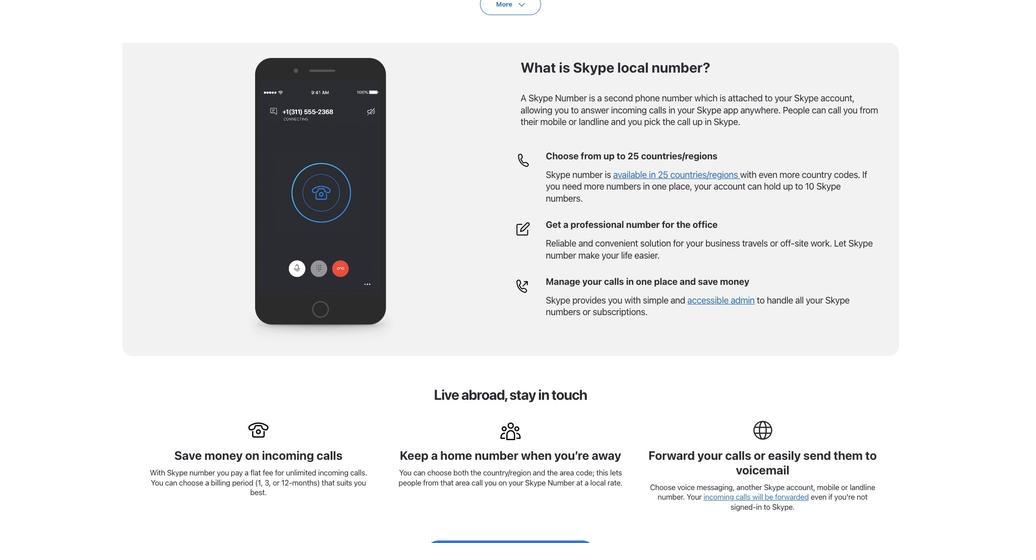 Task type: vqa. For each thing, say whether or not it's contained in the screenshot.
need on the top right of page
yes



Task type: locate. For each thing, give the bounding box(es) containing it.
numbers.
[[546, 193, 583, 204]]

for up solution
[[662, 219, 674, 230]]

calls down life
[[604, 276, 624, 287]]

mobile inside a skype number is a second phone number which is attached to your skype account, allowing you to answer incoming calls in your skype app anywhere. people can call you from their mobile or landline and you pick the call up in skype.
[[540, 116, 566, 127]]

number inside a skype number is a second phone number which is attached to your skype account, allowing you to answer incoming calls in your skype app anywhere. people can call you from their mobile or landline and you pick the call up in skype.
[[555, 93, 587, 103]]

even inside even if you're not signed-in to skype.
[[811, 492, 827, 501]]

is
[[559, 59, 570, 76], [589, 93, 595, 103], [720, 93, 726, 103], [605, 169, 611, 180]]

calls up pick
[[649, 105, 666, 115]]

when
[[521, 448, 552, 462]]

account,
[[821, 93, 855, 103], [786, 482, 815, 492]]

1 horizontal spatial 25
[[658, 169, 668, 180]]

1 vertical spatial with
[[624, 295, 641, 305]]

to handle all your skype numbers or subscriptions.
[[546, 295, 850, 317]]

country
[[802, 169, 832, 180]]

to left answer
[[571, 105, 579, 115]]

the down when
[[547, 468, 558, 477]]

2 that from the left
[[440, 478, 453, 487]]

(1,
[[255, 478, 263, 487]]

number
[[662, 93, 692, 103], [572, 169, 603, 180], [626, 219, 660, 230], [546, 250, 576, 260], [475, 448, 518, 462], [189, 468, 215, 477]]

0 horizontal spatial mobile
[[540, 116, 566, 127]]

even left if on the bottom
[[811, 492, 827, 501]]

with up subscriptions.
[[624, 295, 641, 305]]

and down second
[[611, 116, 626, 127]]

numbers
[[606, 181, 641, 192], [546, 307, 580, 317]]

0 vertical spatial up
[[693, 116, 703, 127]]

and inside reliable and convenient solution for your business travels or off-site work. let skype number make your life easier.
[[578, 238, 593, 249]]

lets
[[610, 468, 622, 477]]

skype down "country"
[[816, 181, 841, 192]]

0 horizontal spatial on
[[245, 448, 259, 462]]

with
[[740, 169, 756, 180], [624, 295, 641, 305]]

choose from up to 25 countries/regions
[[546, 151, 717, 161]]

0 horizontal spatial local
[[590, 478, 606, 487]]

your down 'country/region'
[[509, 478, 523, 487]]

area down both
[[455, 478, 470, 487]]

0 horizontal spatial money
[[204, 448, 243, 462]]

your inside you can choose both the country/region and the area code; this lets people from that area call you on your skype number at a local rate.
[[509, 478, 523, 487]]

skype up need
[[546, 169, 570, 180]]

available
[[613, 169, 647, 180]]

1 vertical spatial choose
[[650, 482, 675, 492]]

all
[[795, 295, 804, 305]]

one down the skype number is available in 25 countries/regions
[[652, 181, 667, 192]]

or up you're
[[841, 482, 848, 492]]

1 vertical spatial landline
[[850, 482, 875, 492]]

numbers down "provides"
[[546, 307, 580, 317]]

1 horizontal spatial landline
[[850, 482, 875, 492]]

1 vertical spatial numbers
[[546, 307, 580, 317]]

1 vertical spatial call
[[677, 116, 690, 127]]

0 vertical spatial skype.
[[714, 116, 740, 127]]

countries/regions up the available in 25 countries/regions 'link' on the right of the page
[[641, 151, 717, 161]]

choose inside with skype number you pay a flat fee for unlimited incoming calls. you can choose a billing period (1, 3, or 12-months) that suits you best.
[[179, 478, 203, 487]]

choose inside you can choose both the country/region and the area code; this lets people from that area call you on your skype number at a local rate.
[[427, 468, 452, 477]]

0 vertical spatial you
[[399, 468, 412, 477]]

to inside with even more country codes. if you need more numbers in one place, your account can hold up to 10 skype numbers.
[[795, 181, 803, 192]]

0 vertical spatial call
[[828, 105, 841, 115]]

1 vertical spatial number
[[548, 478, 574, 487]]

more right need
[[584, 181, 604, 192]]

with inside with even more country codes. if you need more numbers in one place, your account can hold up to 10 skype numbers.
[[740, 169, 756, 180]]

you inside with even more country codes. if you need more numbers in one place, your account can hold up to 10 skype numbers.
[[546, 181, 560, 192]]

2 horizontal spatial call
[[828, 105, 841, 115]]

you
[[399, 468, 412, 477], [151, 478, 163, 487]]

allowing
[[521, 105, 552, 115]]

1 vertical spatial account,
[[786, 482, 815, 492]]

to down the be
[[764, 502, 770, 511]]

incoming up suits on the bottom
[[318, 468, 348, 477]]

calls
[[649, 105, 666, 115], [604, 276, 624, 287], [317, 448, 343, 462], [725, 448, 751, 462], [736, 492, 751, 501]]

1 vertical spatial more
[[584, 181, 604, 192]]

your down which
[[677, 105, 695, 115]]

landline down answer
[[579, 116, 609, 127]]

1 vertical spatial for
[[673, 238, 684, 249]]

account, inside a skype number is a second phone number which is attached to your skype account, allowing you to answer incoming calls in your skype app anywhere. people can call you from their mobile or landline and you pick the call up in skype.
[[821, 93, 855, 103]]

a right at
[[585, 478, 588, 487]]

skype right with
[[167, 468, 188, 477]]

2 vertical spatial call
[[471, 478, 483, 487]]

landline
[[579, 116, 609, 127], [850, 482, 875, 492]]

more up hold
[[779, 169, 800, 180]]

or right their on the top right
[[569, 116, 577, 127]]

period
[[232, 478, 253, 487]]

number inside with skype number you pay a flat fee for unlimited incoming calls. you can choose a billing period (1, 3, or 12-months) that suits you best.
[[189, 468, 215, 477]]

and down when
[[533, 468, 545, 477]]

1 vertical spatial choose
[[179, 478, 203, 487]]

you inside you can choose both the country/region and the area code; this lets people from that area call you on your skype number at a local rate.
[[399, 468, 412, 477]]

to right admin
[[757, 295, 765, 305]]

more
[[779, 169, 800, 180], [584, 181, 604, 192]]

0 horizontal spatial choose
[[546, 151, 579, 161]]

in down the skype number is available in 25 countries/regions
[[643, 181, 650, 192]]

choose inside choose voice messaging, another skype account, mobile or landline number. your
[[650, 482, 675, 492]]

call right people
[[828, 105, 841, 115]]

from
[[860, 105, 878, 115], [581, 151, 601, 161], [423, 478, 439, 487]]

1 horizontal spatial on
[[498, 478, 507, 487]]

call right pick
[[677, 116, 690, 127]]

choose for choose voice messaging, another skype account, mobile or landline number. your
[[650, 482, 675, 492]]

your right all
[[806, 295, 823, 305]]

off-
[[780, 238, 795, 249]]

one inside with even more country codes. if you need more numbers in one place, your account can hold up to 10 skype numbers.
[[652, 181, 667, 192]]

phone
[[635, 93, 660, 103]]

skype. down app
[[714, 116, 740, 127]]

skype down when
[[525, 478, 546, 487]]

hold
[[764, 181, 781, 192]]

incoming inside with skype number you pay a flat fee for unlimited incoming calls. you can choose a billing period (1, 3, or 12-months) that suits you best.
[[318, 468, 348, 477]]

or inside forward your calls or easily send them to voicemail
[[754, 448, 765, 462]]

you
[[554, 105, 569, 115], [843, 105, 858, 115], [628, 116, 642, 127], [546, 181, 560, 192], [608, 295, 622, 305], [217, 468, 229, 477], [354, 478, 366, 487], [485, 478, 497, 487]]

or left off-
[[770, 238, 778, 249]]

in inside with even more country codes. if you need more numbers in one place, your account can hold up to 10 skype numbers.
[[643, 181, 650, 192]]

provides
[[572, 295, 606, 305]]

money
[[720, 276, 749, 287], [204, 448, 243, 462]]

0 horizontal spatial that
[[322, 478, 335, 487]]

1 horizontal spatial numbers
[[606, 181, 641, 192]]

1 vertical spatial area
[[455, 478, 470, 487]]

area
[[560, 468, 574, 477], [455, 478, 470, 487]]

you up the people
[[399, 468, 412, 477]]

money up pay
[[204, 448, 243, 462]]

1 horizontal spatial even
[[811, 492, 827, 501]]

can left hold
[[747, 181, 762, 192]]

can right people
[[812, 105, 826, 115]]

number up solution
[[626, 219, 660, 230]]

landline up not in the right bottom of the page
[[850, 482, 875, 492]]

number up 'country/region'
[[475, 448, 518, 462]]

you're
[[554, 448, 589, 462]]

countries/regions up place,
[[670, 169, 738, 180]]

1 vertical spatial skype.
[[772, 502, 795, 511]]

from inside you can choose both the country/region and the area code; this lets people from that area call you on your skype number at a local rate.
[[423, 478, 439, 487]]

1 horizontal spatial that
[[440, 478, 453, 487]]

choose up need
[[546, 151, 579, 161]]

that left suits on the bottom
[[322, 478, 335, 487]]

local up phone
[[617, 59, 649, 76]]

mobile up if on the bottom
[[817, 482, 839, 492]]

number
[[555, 93, 587, 103], [548, 478, 574, 487]]

choose left both
[[427, 468, 452, 477]]

0 horizontal spatial account,
[[786, 482, 815, 492]]

choose up the number.
[[650, 482, 675, 492]]

skype down which
[[697, 105, 721, 115]]

choose down save
[[179, 478, 203, 487]]

0 horizontal spatial choose
[[179, 478, 203, 487]]

1 vertical spatial countries/regions
[[670, 169, 738, 180]]

from inside a skype number is a second phone number which is attached to your skype account, allowing you to answer incoming calls in your skype app anywhere. people can call you from their mobile or landline and you pick the call up in skype.
[[860, 105, 878, 115]]

skype provides you with simple and accessible admin
[[546, 295, 755, 305]]

0 vertical spatial landline
[[579, 116, 609, 127]]

unlimited
[[286, 468, 316, 477]]

forward
[[648, 448, 695, 462]]

skype up second
[[573, 59, 614, 76]]

0 vertical spatial local
[[617, 59, 649, 76]]

1 vertical spatial up
[[603, 151, 615, 161]]

skype
[[573, 59, 614, 76], [528, 93, 553, 103], [794, 93, 818, 103], [697, 105, 721, 115], [546, 169, 570, 180], [816, 181, 841, 192], [848, 238, 873, 249], [546, 295, 570, 305], [825, 295, 850, 305], [167, 468, 188, 477], [525, 478, 546, 487], [764, 482, 785, 492]]

to inside even if you're not signed-in to skype.
[[764, 502, 770, 511]]

for right fee
[[275, 468, 284, 477]]

0 horizontal spatial landline
[[579, 116, 609, 127]]

work.
[[811, 238, 832, 249]]

2 horizontal spatial up
[[783, 181, 793, 192]]

easily
[[768, 448, 801, 462]]

your up people
[[775, 93, 792, 103]]

pay
[[231, 468, 243, 477]]

or right 3,
[[273, 478, 279, 487]]

for right solution
[[673, 238, 684, 249]]

the right pick
[[663, 116, 675, 127]]

to right them
[[865, 448, 877, 462]]

reliable and convenient solution for your business travels or off-site work. let skype number make your life easier.
[[546, 238, 873, 260]]

mobile down allowing
[[540, 116, 566, 127]]

attached
[[728, 93, 763, 103]]

live
[[434, 386, 459, 403]]

1 horizontal spatial with
[[740, 169, 756, 180]]

for inside reliable and convenient solution for your business travels or off-site work. let skype number make your life easier.
[[673, 238, 684, 249]]

and up make
[[578, 238, 593, 249]]

even inside with even more country codes. if you need more numbers in one place, your account can hold up to 10 skype numbers.
[[759, 169, 777, 180]]

your
[[775, 93, 792, 103], [677, 105, 695, 115], [694, 181, 712, 192], [686, 238, 703, 249], [602, 250, 619, 260], [582, 276, 602, 287], [806, 295, 823, 305], [697, 448, 723, 462], [509, 478, 523, 487]]

incoming down second
[[611, 105, 647, 115]]

choose
[[427, 468, 452, 477], [179, 478, 203, 487]]

can up the people
[[413, 468, 425, 477]]

calls up voicemail
[[725, 448, 751, 462]]

need
[[562, 181, 582, 192]]

skype right all
[[825, 295, 850, 305]]

with even more country codes. if you need more numbers in one place, your account can hold up to 10 skype numbers.
[[546, 169, 867, 204]]

0 vertical spatial area
[[560, 468, 574, 477]]

in right stay
[[538, 386, 549, 403]]

for inside with skype number you pay a flat fee for unlimited incoming calls. you can choose a billing period (1, 3, or 12-months) that suits you best.
[[275, 468, 284, 477]]

number left at
[[548, 478, 574, 487]]

site
[[795, 238, 808, 249]]

up right hold
[[783, 181, 793, 192]]

1 vertical spatial even
[[811, 492, 827, 501]]

0 vertical spatial one
[[652, 181, 667, 192]]

0 horizontal spatial even
[[759, 169, 777, 180]]

send
[[803, 448, 831, 462]]

0 horizontal spatial call
[[471, 478, 483, 487]]

which
[[694, 93, 717, 103]]

1 vertical spatial mobile
[[817, 482, 839, 492]]

0 vertical spatial mobile
[[540, 116, 566, 127]]

1 vertical spatial one
[[636, 276, 652, 287]]

2 vertical spatial up
[[783, 181, 793, 192]]

0 horizontal spatial 25
[[628, 151, 639, 161]]

can inside with skype number you pay a flat fee for unlimited incoming calls. you can choose a billing period (1, 3, or 12-months) that suits you best.
[[165, 478, 177, 487]]

0 vertical spatial money
[[720, 276, 749, 287]]

0 vertical spatial for
[[662, 219, 674, 230]]

numbers inside with even more country codes. if you need more numbers in one place, your account can hold up to 10 skype numbers.
[[606, 181, 641, 192]]

0 horizontal spatial skype.
[[714, 116, 740, 127]]

people
[[399, 478, 421, 487]]

1 horizontal spatial call
[[677, 116, 690, 127]]

0 horizontal spatial you
[[151, 478, 163, 487]]

to
[[765, 93, 773, 103], [571, 105, 579, 115], [617, 151, 626, 161], [795, 181, 803, 192], [757, 295, 765, 305], [865, 448, 877, 462], [764, 502, 770, 511]]

0 horizontal spatial from
[[423, 478, 439, 487]]

can inside a skype number is a second phone number which is attached to your skype account, allowing you to answer incoming calls in your skype app anywhere. people can call you from their mobile or landline and you pick the call up in skype.
[[812, 105, 826, 115]]

1 horizontal spatial choose
[[650, 482, 675, 492]]

on
[[245, 448, 259, 462], [498, 478, 507, 487]]

0 vertical spatial even
[[759, 169, 777, 180]]

1 vertical spatial on
[[498, 478, 507, 487]]

numbers down available
[[606, 181, 641, 192]]

skype inside with skype number you pay a flat fee for unlimited incoming calls. you can choose a billing period (1, 3, or 12-months) that suits you best.
[[167, 468, 188, 477]]

number up answer
[[555, 93, 587, 103]]

number inside a skype number is a second phone number which is attached to your skype account, allowing you to answer incoming calls in your skype app anywhere. people can call you from their mobile or landline and you pick the call up in skype.
[[662, 93, 692, 103]]

if
[[862, 169, 867, 180]]

a up answer
[[597, 93, 602, 103]]

1 horizontal spatial more
[[779, 169, 800, 180]]

for for solution
[[673, 238, 684, 249]]

1 horizontal spatial choose
[[427, 468, 452, 477]]

skype up the be
[[764, 482, 785, 492]]

2 horizontal spatial from
[[860, 105, 878, 115]]

calls.
[[350, 468, 367, 477]]

mobile
[[540, 116, 566, 127], [817, 482, 839, 492]]

25 right available
[[658, 169, 668, 180]]

1 vertical spatial you
[[151, 478, 163, 487]]

2 vertical spatial for
[[275, 468, 284, 477]]

landline inside choose voice messaging, another skype account, mobile or landline number. your
[[850, 482, 875, 492]]

a left flat at bottom
[[245, 468, 248, 477]]

up up available
[[603, 151, 615, 161]]

0 vertical spatial account,
[[821, 93, 855, 103]]

on up flat at bottom
[[245, 448, 259, 462]]

0 vertical spatial choose
[[427, 468, 452, 477]]

even up hold
[[759, 169, 777, 180]]

skype right let
[[848, 238, 873, 249]]

skype. down forwarded
[[772, 502, 795, 511]]

1 horizontal spatial from
[[581, 151, 601, 161]]

accessible
[[687, 295, 729, 305]]

or inside with skype number you pay a flat fee for unlimited incoming calls. you can choose a billing period (1, 3, or 12-months) that suits you best.
[[273, 478, 279, 487]]

number up billing on the bottom of the page
[[189, 468, 215, 477]]

or down "provides"
[[583, 307, 591, 317]]

your up messaging,
[[697, 448, 723, 462]]

for
[[662, 219, 674, 230], [673, 238, 684, 249], [275, 468, 284, 477]]

1 vertical spatial from
[[581, 151, 601, 161]]

1 vertical spatial local
[[590, 478, 606, 487]]

that
[[322, 478, 335, 487], [440, 478, 453, 487]]

1 vertical spatial money
[[204, 448, 243, 462]]

number inside reliable and convenient solution for your business travels or off-site work. let skype number make your life easier.
[[546, 250, 576, 260]]

solution
[[640, 238, 671, 249]]

number down reliable
[[546, 250, 576, 260]]

handle
[[767, 295, 793, 305]]

0 vertical spatial from
[[860, 105, 878, 115]]

the
[[663, 116, 675, 127], [676, 219, 691, 230], [470, 468, 481, 477], [547, 468, 558, 477]]

1 vertical spatial 25
[[658, 169, 668, 180]]

0 vertical spatial countries/regions
[[641, 151, 717, 161]]

1 that from the left
[[322, 478, 335, 487]]

1 horizontal spatial account,
[[821, 93, 855, 103]]

manage your calls in one place and save money
[[546, 276, 749, 287]]

number left which
[[662, 93, 692, 103]]

1 horizontal spatial mobile
[[817, 482, 839, 492]]

1 horizontal spatial area
[[560, 468, 574, 477]]

0 vertical spatial on
[[245, 448, 259, 462]]

1 horizontal spatial skype.
[[772, 502, 795, 511]]

make
[[578, 250, 599, 260]]

1 horizontal spatial you
[[399, 468, 412, 477]]

voice
[[677, 482, 695, 492]]

one
[[652, 181, 667, 192], [636, 276, 652, 287]]

0 vertical spatial numbers
[[606, 181, 641, 192]]

business
[[705, 238, 740, 249]]

1 horizontal spatial up
[[693, 116, 703, 127]]

0 vertical spatial number
[[555, 93, 587, 103]]

one up the "skype provides you with simple and accessible admin"
[[636, 276, 652, 287]]

0 horizontal spatial numbers
[[546, 307, 580, 317]]

0 vertical spatial with
[[740, 169, 756, 180]]

0 vertical spatial choose
[[546, 151, 579, 161]]

keep
[[400, 448, 428, 462]]

2 vertical spatial from
[[423, 478, 439, 487]]

local inside you can choose both the country/region and the area code; this lets people from that area call you on your skype number at a local rate.
[[590, 478, 606, 487]]

or inside reliable and convenient solution for your business travels or off-site work. let skype number make your life easier.
[[770, 238, 778, 249]]

in down will
[[756, 502, 762, 511]]

to inside forward your calls or easily send them to voicemail
[[865, 448, 877, 462]]

local down 'this'
[[590, 478, 606, 487]]

touch
[[552, 386, 587, 403]]

and
[[611, 116, 626, 127], [578, 238, 593, 249], [680, 276, 696, 287], [671, 295, 685, 305], [533, 468, 545, 477]]

be
[[765, 492, 773, 501]]

to up available
[[617, 151, 626, 161]]

call down home
[[471, 478, 483, 487]]



Task type: describe. For each thing, give the bounding box(es) containing it.
convenient
[[595, 238, 638, 249]]

call inside you can choose both the country/region and the area code; this lets people from that area call you on your skype number at a local rate.
[[471, 478, 483, 487]]

up inside with even more country codes. if you need more numbers in one place, your account can hold up to 10 skype numbers.
[[783, 181, 793, 192]]

a right keep
[[431, 448, 438, 462]]

will
[[752, 492, 763, 501]]

0 horizontal spatial up
[[603, 151, 615, 161]]

forward your calls or easily send them to voicemail
[[648, 448, 877, 477]]

choose for choose from up to 25 countries/regions
[[546, 151, 579, 161]]

more button
[[480, 0, 541, 15]]

or inside a skype number is a second phone number which is attached to your skype account, allowing you to answer incoming calls in your skype app anywhere. people can call you from their mobile or landline and you pick the call up in skype.
[[569, 116, 577, 127]]

pick
[[644, 116, 660, 127]]

skype up people
[[794, 93, 818, 103]]

your up "provides"
[[582, 276, 602, 287]]

to inside 'to handle all your skype numbers or subscriptions.'
[[757, 295, 765, 305]]

fee
[[263, 468, 273, 477]]

calls up "signed-"
[[736, 492, 751, 501]]

can inside with even more country codes. if you need more numbers in one place, your account can hold up to 10 skype numbers.
[[747, 181, 762, 192]]

account
[[714, 181, 745, 192]]

10
[[805, 181, 814, 192]]

life
[[621, 250, 632, 260]]

app
[[723, 105, 738, 115]]

is right what
[[559, 59, 570, 76]]

and inside a skype number is a second phone number which is attached to your skype account, allowing you to answer incoming calls in your skype app anywhere. people can call you from their mobile or landline and you pick the call up in skype.
[[611, 116, 626, 127]]

both
[[453, 468, 469, 477]]

months)
[[292, 478, 320, 487]]

number.
[[658, 492, 685, 501]]

a inside a skype number is a second phone number which is attached to your skype account, allowing you to answer incoming calls in your skype app anywhere. people can call you from their mobile or landline and you pick the call up in skype.
[[597, 93, 602, 103]]

place
[[654, 276, 678, 287]]

0 vertical spatial 25
[[628, 151, 639, 161]]

number up need
[[572, 169, 603, 180]]

a inside you can choose both the country/region and the area code; this lets people from that area call you on your skype number at a local rate.
[[585, 478, 588, 487]]

incoming down messaging,
[[704, 492, 734, 501]]

incoming calls will be forwarded link
[[704, 492, 809, 501]]

in down number? at right top
[[668, 105, 675, 115]]

on inside you can choose both the country/region and the area code; this lets people from that area call you on your skype number at a local rate.
[[498, 478, 507, 487]]

mobile inside choose voice messaging, another skype account, mobile or landline number. your
[[817, 482, 839, 492]]

simple
[[643, 295, 668, 305]]

what
[[521, 59, 556, 76]]

up inside a skype number is a second phone number which is attached to your skype account, allowing you to answer incoming calls in your skype app anywhere. people can call you from their mobile or landline and you pick the call up in skype.
[[693, 116, 703, 127]]

best.
[[250, 488, 267, 497]]

this
[[596, 468, 608, 477]]

travels
[[742, 238, 768, 249]]

your inside forward your calls or easily send them to voicemail
[[697, 448, 723, 462]]

your inside with even more country codes. if you need more numbers in one place, your account can hold up to 10 skype numbers.
[[694, 181, 712, 192]]

reliable
[[546, 238, 576, 249]]

and left save
[[680, 276, 696, 287]]

accessible admin link
[[687, 295, 755, 305]]

that inside you can choose both the country/region and the area code; this lets people from that area call you on your skype number at a local rate.
[[440, 478, 453, 487]]

you're
[[834, 492, 855, 501]]

get a professional number for the office
[[546, 219, 718, 230]]

skype inside you can choose both the country/region and the area code; this lets people from that area call you on your skype number at a local rate.
[[525, 478, 546, 487]]

available in 25 countries/regions link
[[613, 169, 740, 180]]

easier.
[[634, 250, 660, 260]]

is up app
[[720, 93, 726, 103]]

voicemail
[[736, 463, 789, 477]]

for for number
[[662, 219, 674, 230]]

calls inside forward your calls or easily send them to voicemail
[[725, 448, 751, 462]]

manage
[[546, 276, 580, 287]]

that inside with skype number you pay a flat fee for unlimited incoming calls. you can choose a billing period (1, 3, or 12-months) that suits you best.
[[322, 478, 335, 487]]

or inside choose voice messaging, another skype account, mobile or landline number. your
[[841, 482, 848, 492]]

second
[[604, 93, 633, 103]]

0 horizontal spatial area
[[455, 478, 470, 487]]

code;
[[576, 468, 594, 477]]

your down office
[[686, 238, 703, 249]]

get
[[546, 219, 561, 230]]

1 horizontal spatial money
[[720, 276, 749, 287]]

in down which
[[705, 116, 711, 127]]

skype down manage
[[546, 295, 570, 305]]

the right both
[[470, 468, 481, 477]]

3,
[[265, 478, 271, 487]]

forwarded
[[775, 492, 809, 501]]

and inside you can choose both the country/region and the area code; this lets people from that area call you on your skype number at a local rate.
[[533, 468, 545, 477]]

0 vertical spatial more
[[779, 169, 800, 180]]

with skype number you pay a flat fee for unlimited incoming calls. you can choose a billing period (1, 3, or 12-months) that suits you best.
[[150, 468, 367, 497]]

a right get
[[563, 219, 568, 230]]

you inside you can choose both the country/region and the area code; this lets people from that area call you on your skype number at a local rate.
[[485, 478, 497, 487]]

at
[[576, 478, 583, 487]]

and down the place
[[671, 295, 685, 305]]

you inside with skype number you pay a flat fee for unlimited incoming calls. you can choose a billing period (1, 3, or 12-months) that suits you best.
[[151, 478, 163, 487]]

place,
[[669, 181, 692, 192]]

your inside 'to handle all your skype numbers or subscriptions.'
[[806, 295, 823, 305]]

anywhere.
[[740, 105, 781, 115]]

0 horizontal spatial with
[[624, 295, 641, 305]]

numbers inside 'to handle all your skype numbers or subscriptions.'
[[546, 307, 580, 317]]

keep a home number when you're away
[[400, 448, 621, 462]]

choose voice messaging, another skype account, mobile or landline number. your
[[650, 482, 875, 501]]

them
[[834, 448, 863, 462]]

skype inside choose voice messaging, another skype account, mobile or landline number. your
[[764, 482, 785, 492]]

people
[[783, 105, 810, 115]]

stay
[[509, 386, 536, 403]]

number?
[[652, 59, 710, 76]]

is left available
[[605, 169, 611, 180]]

incoming inside a skype number is a second phone number which is attached to your skype account, allowing you to answer incoming calls in your skype app anywhere. people can call you from their mobile or landline and you pick the call up in skype.
[[611, 105, 647, 115]]

in right available
[[649, 169, 656, 180]]

their
[[521, 116, 538, 127]]

skype inside with even more country codes. if you need more numbers in one place, your account can hold up to 10 skype numbers.
[[816, 181, 841, 192]]

skype up allowing
[[528, 93, 553, 103]]

another
[[736, 482, 762, 492]]

you can choose both the country/region and the area code; this lets people from that area call you on your skype number at a local rate.
[[399, 468, 622, 487]]

your down convenient
[[602, 250, 619, 260]]

1 horizontal spatial local
[[617, 59, 649, 76]]

incoming up the unlimited
[[262, 448, 314, 462]]

skype inside reliable and convenient solution for your business travels or off-site work. let skype number make your life easier.
[[848, 238, 873, 249]]

calls inside a skype number is a second phone number which is attached to your skype account, allowing you to answer incoming calls in your skype app anywhere. people can call you from their mobile or landline and you pick the call up in skype.
[[649, 105, 666, 115]]

messaging,
[[697, 482, 735, 492]]

can inside you can choose both the country/region and the area code; this lets people from that area call you on your skype number at a local rate.
[[413, 468, 425, 477]]

professional
[[570, 219, 624, 230]]

more
[[496, 0, 512, 8]]

skype. inside a skype number is a second phone number which is attached to your skype account, allowing you to answer incoming calls in your skype app anywhere. people can call you from their mobile or landline and you pick the call up in skype.
[[714, 116, 740, 127]]

incoming calls will be forwarded
[[704, 492, 809, 501]]

admin
[[731, 295, 755, 305]]

save
[[698, 276, 718, 287]]

to up anywhere.
[[765, 93, 773, 103]]

the inside a skype number is a second phone number which is attached to your skype account, allowing you to answer incoming calls in your skype app anywhere. people can call you from their mobile or landline and you pick the call up in skype.
[[663, 116, 675, 127]]

a
[[521, 93, 526, 103]]

in down life
[[626, 276, 634, 287]]

landline inside a skype number is a second phone number which is attached to your skype account, allowing you to answer incoming calls in your skype app anywhere. people can call you from their mobile or landline and you pick the call up in skype.
[[579, 116, 609, 127]]

save
[[174, 448, 202, 462]]

12-
[[281, 478, 292, 487]]

with
[[150, 468, 165, 477]]

0 horizontal spatial more
[[584, 181, 604, 192]]

calls up suits on the bottom
[[317, 448, 343, 462]]

away
[[592, 448, 621, 462]]

what is skype local number?
[[521, 59, 710, 76]]

is up answer
[[589, 93, 595, 103]]

skype. inside even if you're not signed-in to skype.
[[772, 502, 795, 511]]

office
[[693, 219, 718, 230]]

let
[[834, 238, 846, 249]]

signed-
[[731, 502, 756, 511]]

your
[[687, 492, 702, 501]]

flat
[[250, 468, 261, 477]]

in inside even if you're not signed-in to skype.
[[756, 502, 762, 511]]

not
[[857, 492, 868, 501]]

if
[[828, 492, 832, 501]]

skype inside 'to handle all your skype numbers or subscriptions.'
[[825, 295, 850, 305]]

country/region
[[483, 468, 531, 477]]

save money on incoming calls
[[174, 448, 343, 462]]

codes.
[[834, 169, 860, 180]]

a left billing on the bottom of the page
[[205, 478, 209, 487]]

or inside 'to handle all your skype numbers or subscriptions.'
[[583, 307, 591, 317]]

live abroad, stay in touch
[[434, 386, 587, 403]]

billing
[[211, 478, 230, 487]]

home
[[440, 448, 472, 462]]

suits
[[337, 478, 352, 487]]

answer
[[581, 105, 609, 115]]

the left office
[[676, 219, 691, 230]]

subscriptions.
[[593, 307, 647, 317]]

a skype number is a second phone number which is attached to your skype account, allowing you to answer incoming calls in your skype app anywhere. people can call you from their mobile or landline and you pick the call up in skype.
[[521, 93, 878, 127]]

number inside you can choose both the country/region and the area code; this lets people from that area call you on your skype number at a local rate.
[[548, 478, 574, 487]]

account, inside choose voice messaging, another skype account, mobile or landline number. your
[[786, 482, 815, 492]]



